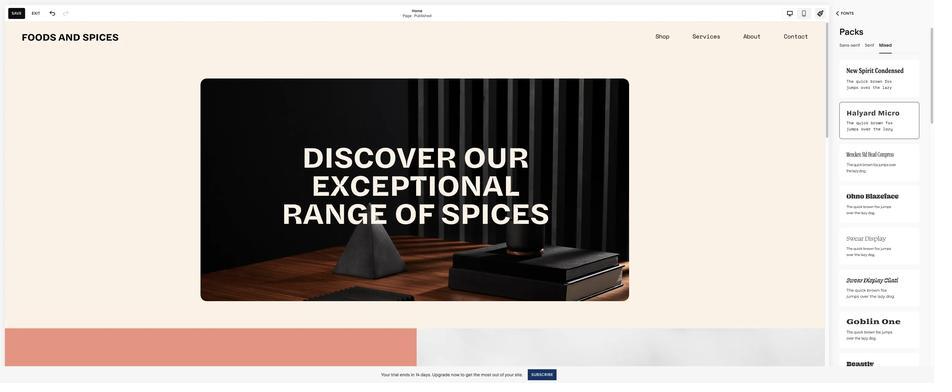 Task type: vqa. For each thing, say whether or not it's contained in the screenshot.
Serif in the top of the page
yes



Task type: locate. For each thing, give the bounding box(es) containing it.
quick inside halyard micro the quick brown fox jumps over the lazy dog.
[[856, 120, 868, 126]]

jumps inside goblin one the quick brown fox jumps over the lazy dog.
[[882, 330, 892, 336]]

jumps for new spirit condensed
[[847, 85, 858, 90]]

brown down 'micro' at the top of the page
[[871, 120, 883, 126]]

ends
[[400, 373, 410, 378]]

compress
[[878, 151, 894, 159]]

the right get
[[473, 373, 480, 378]]

dog.
[[847, 91, 855, 96], [847, 132, 856, 138], [859, 169, 867, 174], [868, 211, 876, 216], [868, 253, 876, 257], [886, 295, 895, 299], [869, 336, 877, 342]]

fox down goblin
[[876, 330, 881, 336]]

brown for new spirit condensed
[[870, 78, 882, 84]]

the down 'micro' at the top of the page
[[873, 126, 881, 132]]

jumps down halyard
[[847, 126, 859, 132]]

the quick brown fox jumps over the lazy dog. down ohno blazeface
[[847, 205, 891, 216]]

fonts
[[841, 11, 854, 16]]

14
[[416, 373, 420, 378]]

3 the from the top
[[847, 163, 853, 167]]

display for swear display
[[865, 235, 886, 243]]

brown down new spirit condensed
[[870, 78, 882, 84]]

quick
[[856, 78, 868, 84], [856, 120, 868, 126], [853, 163, 862, 167], [853, 205, 863, 209], [853, 246, 863, 251], [855, 288, 866, 293], [854, 330, 863, 336]]

lazy for swear display
[[861, 253, 868, 257]]

0 vertical spatial swear
[[847, 235, 864, 243]]

brown inside halyard micro the quick brown fox jumps over the lazy dog.
[[871, 120, 883, 126]]

lazy for ohno blazeface
[[861, 211, 868, 216]]

3 the quick brown fox jumps over the lazy dog. from the top
[[847, 205, 891, 216]]

serif button
[[865, 37, 874, 54]]

2 the quick brown fox jumps over the lazy dog. from the top
[[847, 163, 896, 174]]

brown inside goblin one the quick brown fox jumps over the lazy dog.
[[864, 330, 875, 336]]

the down halyard
[[847, 120, 854, 126]]

upgrade
[[432, 373, 450, 378]]

subscribe
[[531, 373, 553, 378]]

6 the from the top
[[847, 288, 854, 293]]

days.
[[421, 373, 431, 378]]

the down new
[[847, 78, 854, 84]]

exit button
[[28, 8, 44, 19]]

1 the quick brown fox jumps over the lazy dog. from the top
[[847, 78, 892, 96]]

over
[[861, 85, 870, 90], [861, 126, 871, 132], [889, 163, 896, 167], [847, 211, 854, 216], [847, 253, 854, 257], [860, 295, 869, 299], [847, 336, 854, 342]]

the down goblin
[[847, 330, 853, 336]]

lazy down swear display cilati
[[878, 295, 885, 299]]

jumps
[[847, 85, 858, 90], [847, 126, 859, 132], [879, 163, 889, 167], [881, 205, 891, 209], [881, 246, 891, 251], [847, 295, 859, 299], [882, 330, 892, 336]]

the for mencken std head compress
[[847, 163, 853, 167]]

brown for ohno blazeface
[[863, 205, 874, 209]]

fox down 'micro' at the top of the page
[[886, 120, 893, 126]]

over down ohno
[[847, 211, 854, 216]]

quick for mencken std head compress
[[853, 163, 862, 167]]

the down ohno
[[847, 205, 853, 209]]

quick down mencken
[[853, 163, 862, 167]]

the quick brown fox jumps over the lazy dog. down head
[[847, 163, 896, 174]]

7 the from the top
[[847, 330, 853, 336]]

quick down ohno
[[853, 205, 863, 209]]

head
[[868, 151, 877, 159]]

4 the quick brown fox jumps over the lazy dog. from the top
[[847, 246, 891, 257]]

lazy down 'micro' at the top of the page
[[883, 126, 893, 132]]

your
[[505, 373, 514, 378]]

the for swear display cilati
[[847, 288, 854, 293]]

fox inside halyard micro the quick brown fox jumps over the lazy dog.
[[886, 120, 893, 126]]

fox
[[885, 78, 892, 84], [886, 120, 893, 126], [873, 163, 878, 167], [875, 205, 880, 209], [875, 246, 880, 251], [881, 288, 887, 293], [876, 330, 881, 336]]

1 swear from the top
[[847, 235, 864, 243]]

jumps down compress at the right of the page
[[879, 163, 889, 167]]

fox down ohno blazeface
[[875, 205, 880, 209]]

mixed
[[879, 42, 892, 48]]

dog. inside goblin one the quick brown fox jumps over the lazy dog.
[[869, 336, 877, 342]]

brown down goblin
[[864, 330, 875, 336]]

0 vertical spatial display
[[865, 235, 886, 243]]

jumps down one
[[882, 330, 892, 336]]

fox for swear display
[[875, 246, 880, 251]]

the down swear display cilati
[[847, 288, 854, 293]]

lazy down ohno blazeface
[[861, 211, 868, 216]]

the inside goblin one the quick brown fox jumps over the lazy dog.
[[855, 336, 860, 342]]

4 the from the top
[[847, 205, 853, 209]]

mixed button
[[879, 37, 892, 54]]

subscribe button
[[528, 370, 556, 381]]

quick inside goblin one the quick brown fox jumps over the lazy dog.
[[854, 330, 863, 336]]

1 vertical spatial tab list
[[840, 37, 919, 54]]

dog. down goblin
[[869, 336, 877, 342]]

brown
[[870, 78, 882, 84], [871, 120, 883, 126], [863, 163, 873, 167], [863, 205, 874, 209], [863, 246, 874, 251], [867, 288, 880, 293], [864, 330, 875, 336]]

quick down spirit
[[856, 78, 868, 84]]

jumps down blazeface
[[881, 205, 891, 209]]

the down goblin
[[855, 336, 860, 342]]

lazy down mencken
[[852, 169, 859, 174]]

sans-serif
[[840, 42, 860, 48]]

0 horizontal spatial tab list
[[783, 8, 811, 18]]

dog. for new spirit condensed
[[847, 91, 855, 96]]

dog. for mencken std head compress
[[859, 169, 867, 174]]

2 swear from the top
[[847, 276, 863, 285]]

fox down swear display
[[875, 246, 880, 251]]

spirit
[[859, 67, 874, 75]]

std
[[862, 151, 867, 159]]

brown down swear display cilati
[[867, 288, 880, 293]]

1 the from the top
[[847, 78, 854, 84]]

over down spirit
[[861, 85, 870, 90]]

over down swear display cilati
[[860, 295, 869, 299]]

the quick brown fox jumps over the lazy dog. for swear display cilati
[[847, 288, 895, 299]]

dog. down cilati
[[886, 295, 895, 299]]

new
[[847, 67, 858, 75]]

dog. down swear display
[[868, 253, 876, 257]]

the quick brown fox jumps over the lazy dog. down swear display cilati
[[847, 288, 895, 299]]

tab list containing sans-serif
[[840, 37, 919, 54]]

5 the from the top
[[847, 246, 853, 251]]

lazy for swear display cilati
[[878, 295, 885, 299]]

jumps down swear display
[[881, 246, 891, 251]]

lazy down goblin
[[861, 336, 868, 342]]

of
[[500, 373, 504, 378]]

goblin
[[847, 318, 880, 327]]

one
[[882, 318, 901, 327]]

sans-
[[840, 42, 851, 48]]

over for swear display
[[847, 253, 854, 257]]

the quick brown fox jumps over the lazy dog. for new spirit condensed
[[847, 78, 892, 96]]

dog. up halyard
[[847, 91, 855, 96]]

the for swear display
[[847, 246, 853, 251]]

the
[[873, 85, 880, 90], [873, 126, 881, 132], [847, 169, 852, 174], [855, 211, 860, 216], [855, 253, 860, 257], [870, 295, 877, 299], [855, 336, 860, 342], [473, 373, 480, 378]]

the
[[847, 78, 854, 84], [847, 120, 854, 126], [847, 163, 853, 167], [847, 205, 853, 209], [847, 246, 853, 251], [847, 288, 854, 293], [847, 330, 853, 336]]

mencken
[[847, 151, 861, 159]]

packs
[[840, 27, 863, 37]]

1 vertical spatial swear
[[847, 276, 863, 285]]

trial
[[391, 373, 399, 378]]

dog. inside halyard micro the quick brown fox jumps over the lazy dog.
[[847, 132, 856, 138]]

display for swear display cilati
[[864, 276, 883, 285]]

brown down mencken std head compress
[[863, 163, 873, 167]]

the quick brown fox jumps over the lazy dog. down spirit
[[847, 78, 892, 96]]

mencken std head compress
[[847, 151, 894, 159]]

the quick brown fox jumps over the lazy dog. down swear display
[[847, 246, 891, 257]]

brown down swear display
[[863, 246, 874, 251]]

dog. for swear display cilati
[[886, 295, 895, 299]]

blazeface
[[866, 193, 899, 201]]

0 vertical spatial tab list
[[783, 8, 811, 18]]

quick down swear display cilati
[[855, 288, 866, 293]]

display
[[865, 235, 886, 243], [864, 276, 883, 285]]

the down swear display
[[847, 246, 853, 251]]

quick down goblin
[[854, 330, 863, 336]]

the quick brown fox jumps over the lazy dog.
[[847, 78, 892, 96], [847, 163, 896, 174], [847, 205, 891, 216], [847, 246, 891, 257], [847, 288, 895, 299]]

2 the from the top
[[847, 120, 854, 126]]

quick down halyard
[[856, 120, 868, 126]]

fox down condensed at right
[[885, 78, 892, 84]]

1 vertical spatial display
[[864, 276, 883, 285]]

jumps inside halyard micro the quick brown fox jumps over the lazy dog.
[[847, 126, 859, 132]]

over inside halyard micro the quick brown fox jumps over the lazy dog.
[[861, 126, 871, 132]]

fox down cilati
[[881, 288, 887, 293]]

dog. down the std
[[859, 169, 867, 174]]

now
[[451, 373, 460, 378]]

sans-serif button
[[840, 37, 860, 54]]

halyard
[[847, 108, 876, 118]]

quick down swear display
[[853, 246, 863, 251]]

the down mencken
[[847, 169, 852, 174]]

lazy for new spirit condensed
[[882, 85, 892, 90]]

fox down head
[[873, 163, 878, 167]]

the down mencken
[[847, 163, 853, 167]]

over down swear display
[[847, 253, 854, 257]]

fonts button
[[829, 7, 861, 20]]

tab list
[[783, 8, 811, 18], [840, 37, 919, 54]]

lazy down condensed at right
[[882, 85, 892, 90]]

1 horizontal spatial tab list
[[840, 37, 919, 54]]

over down compress at the right of the page
[[889, 163, 896, 167]]

over down goblin
[[847, 336, 854, 342]]

dog. up mencken
[[847, 132, 856, 138]]

lazy down swear display
[[861, 253, 868, 257]]

dog. down ohno blazeface
[[868, 211, 876, 216]]

jumps down swear display cilati
[[847, 295, 859, 299]]

the down ohno
[[855, 211, 860, 216]]

jumps down new
[[847, 85, 858, 90]]

lazy
[[882, 85, 892, 90], [883, 126, 893, 132], [852, 169, 859, 174], [861, 211, 868, 216], [861, 253, 868, 257], [878, 295, 885, 299], [861, 336, 868, 342]]

the quick brown fox jumps over the lazy dog. for mencken std head compress
[[847, 163, 896, 174]]

over down halyard
[[861, 126, 871, 132]]

brown down ohno blazeface
[[863, 205, 874, 209]]

5 the quick brown fox jumps over the lazy dog. from the top
[[847, 288, 895, 299]]

cilati
[[884, 276, 898, 285]]

swear
[[847, 235, 864, 243], [847, 276, 863, 285]]



Task type: describe. For each thing, give the bounding box(es) containing it.
your
[[381, 373, 390, 378]]

jumps for swear display
[[881, 246, 891, 251]]

page
[[403, 13, 412, 18]]

quick for swear display cilati
[[855, 288, 866, 293]]

halyard micro the quick brown fox jumps over the lazy dog.
[[847, 108, 900, 138]]

swear display cilati
[[847, 276, 898, 285]]

beastly button
[[840, 354, 919, 384]]

ohno blazeface
[[847, 193, 899, 201]]

brown for swear display cilati
[[867, 288, 880, 293]]

save
[[12, 11, 22, 15]]

dog. for ohno blazeface
[[868, 211, 876, 216]]

most
[[481, 373, 491, 378]]

over for new spirit condensed
[[861, 85, 870, 90]]

over for ohno blazeface
[[847, 211, 854, 216]]

home
[[412, 8, 422, 13]]

the down swear display
[[855, 253, 860, 257]]

new spirit condensed
[[847, 67, 904, 75]]

goblin one the quick brown fox jumps over the lazy dog.
[[847, 318, 901, 342]]

the inside halyard micro the quick brown fox jumps over the lazy dog.
[[873, 126, 881, 132]]

fox for ohno blazeface
[[875, 205, 880, 209]]

quick for new spirit condensed
[[856, 78, 868, 84]]

jumps for mencken std head compress
[[879, 163, 889, 167]]

micro
[[878, 108, 900, 118]]

jumps for swear display cilati
[[847, 295, 859, 299]]

your trial ends in 14 days. upgrade now to get the most out of your site.
[[381, 373, 523, 378]]

over for mencken std head compress
[[889, 163, 896, 167]]

lazy for mencken std head compress
[[852, 169, 859, 174]]

site.
[[515, 373, 523, 378]]

fox for mencken std head compress
[[873, 163, 878, 167]]

beastly
[[847, 360, 874, 369]]

quick for ohno blazeface
[[853, 205, 863, 209]]

jumps for ohno blazeface
[[881, 205, 891, 209]]

fox for swear display cilati
[[881, 288, 887, 293]]

the quick brown fox jumps over the lazy dog. for swear display
[[847, 246, 891, 257]]

swear display
[[847, 235, 886, 243]]

ohno
[[847, 193, 864, 201]]

swear for swear display cilati
[[847, 276, 863, 285]]

the quick brown fox jumps over the lazy dog. for ohno blazeface
[[847, 205, 891, 216]]

swear for swear display
[[847, 235, 864, 243]]

lazy inside goblin one the quick brown fox jumps over the lazy dog.
[[861, 336, 868, 342]]

home page · published
[[403, 8, 432, 18]]

brown for mencken std head compress
[[863, 163, 873, 167]]

the inside halyard micro the quick brown fox jumps over the lazy dog.
[[847, 120, 854, 126]]

over for swear display cilati
[[860, 295, 869, 299]]

lazy inside halyard micro the quick brown fox jumps over the lazy dog.
[[883, 126, 893, 132]]

get
[[466, 373, 472, 378]]

the inside goblin one the quick brown fox jumps over the lazy dog.
[[847, 330, 853, 336]]

serif
[[851, 42, 860, 48]]

dog. for swear display
[[868, 253, 876, 257]]

the for ohno blazeface
[[847, 205, 853, 209]]

·
[[412, 13, 413, 18]]

quick for swear display
[[853, 246, 863, 251]]

the down swear display cilati
[[870, 295, 877, 299]]

fox for new spirit condensed
[[885, 78, 892, 84]]

out
[[492, 373, 499, 378]]

save button
[[8, 8, 25, 19]]

condensed
[[875, 67, 904, 75]]

fox inside goblin one the quick brown fox jumps over the lazy dog.
[[876, 330, 881, 336]]

the down new spirit condensed
[[873, 85, 880, 90]]

over inside goblin one the quick brown fox jumps over the lazy dog.
[[847, 336, 854, 342]]

serif
[[865, 42, 874, 48]]

exit
[[32, 11, 40, 15]]

published
[[414, 13, 432, 18]]

to
[[461, 373, 465, 378]]

in
[[411, 373, 414, 378]]

brown for swear display
[[863, 246, 874, 251]]

the for new spirit condensed
[[847, 78, 854, 84]]



